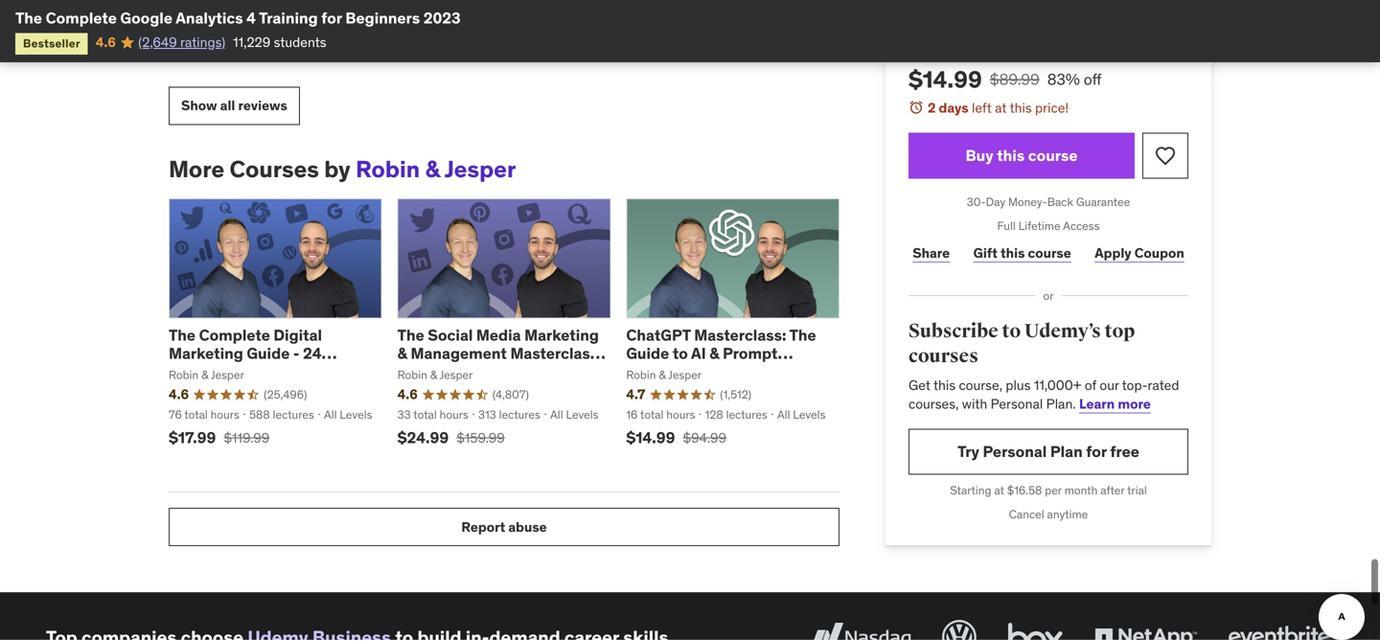 Task type: vqa. For each thing, say whether or not it's contained in the screenshot.
Trap
no



Task type: locate. For each thing, give the bounding box(es) containing it.
lectures down 25496 reviews element
[[273, 407, 314, 422]]

1 horizontal spatial levels
[[566, 407, 599, 422]]

1 vertical spatial $14.99
[[626, 428, 675, 448]]

marketing right the media
[[524, 325, 599, 345]]

all
[[220, 97, 235, 114]]

free
[[1110, 442, 1139, 461]]

3 levels from the left
[[793, 407, 826, 422]]

all levels right 128 lectures
[[777, 407, 826, 422]]

course for buy this course
[[1028, 146, 1078, 165]]

3 all levels from the left
[[777, 407, 826, 422]]

lectures for masterclass
[[499, 407, 540, 422]]

month
[[1065, 483, 1098, 498]]

volkswagen image
[[938, 616, 980, 640]]

jesper for the complete digital marketing guide - 24 courses in 1
[[211, 367, 244, 382]]

to inside "chatgpt masterclass: the guide to ai & prompt engineering"
[[673, 344, 688, 363]]

2 robin & jesper from the left
[[397, 367, 473, 382]]

1 lectures from the left
[[273, 407, 314, 422]]

2 lectures from the left
[[499, 407, 540, 422]]

0 horizontal spatial for
[[321, 8, 342, 28]]

0 horizontal spatial levels
[[340, 407, 372, 422]]

4
[[246, 8, 256, 28]]

all levels
[[324, 407, 372, 422], [550, 407, 599, 422], [777, 407, 826, 422]]

0 vertical spatial $14.99
[[909, 65, 982, 94]]

0 horizontal spatial all
[[324, 407, 337, 422]]

reviews
[[238, 97, 287, 114]]

robin up 33
[[397, 367, 427, 382]]

students
[[274, 33, 326, 51]]

2 hours from the left
[[440, 407, 468, 422]]

all right 128 lectures
[[777, 407, 790, 422]]

all levels left 33
[[324, 407, 372, 422]]

course inside "link"
[[1028, 244, 1071, 262]]

24
[[303, 344, 322, 363]]

prompt
[[723, 344, 778, 363]]

hours for $24.99
[[440, 407, 468, 422]]

lectures down 1512 reviews element
[[726, 407, 767, 422]]

1 levels from the left
[[340, 407, 372, 422]]

2 levels from the left
[[566, 407, 599, 422]]

the for the social media marketing & management masterclass 2023
[[397, 325, 424, 345]]

all for chatgpt masterclass: the guide to ai & prompt engineering
[[777, 407, 790, 422]]

marketing
[[524, 325, 599, 345], [169, 344, 243, 363]]

4.6 up 76
[[169, 386, 189, 403]]

1 course from the top
[[1028, 146, 1078, 165]]

$14.99 up days
[[909, 65, 982, 94]]

the inside "chatgpt masterclass: the guide to ai & prompt engineering"
[[789, 325, 816, 345]]

hours up $24.99 $159.99
[[440, 407, 468, 422]]

1
[[249, 362, 256, 382]]

personal up $16.58
[[983, 442, 1047, 461]]

this inside get this course, plus 11,000+ of our top-rated courses, with personal plan.
[[933, 377, 956, 394]]

plan.
[[1046, 395, 1076, 413]]

3 all from the left
[[777, 407, 790, 422]]

guide up 4.7
[[626, 344, 669, 363]]

1 vertical spatial 2023
[[397, 362, 435, 382]]

& down management
[[430, 367, 437, 382]]

robin & jesper up 4.7
[[626, 367, 702, 382]]

2 horizontal spatial lectures
[[726, 407, 767, 422]]

masterclass:
[[694, 325, 786, 345]]

11,229 students
[[233, 33, 326, 51]]

course up back
[[1028, 146, 1078, 165]]

courses
[[230, 155, 319, 183], [169, 362, 228, 382]]

0 vertical spatial courses
[[230, 155, 319, 183]]

this right the buy
[[997, 146, 1025, 165]]

try personal plan for free
[[958, 442, 1139, 461]]

robin & jesper for to
[[626, 367, 702, 382]]

1 horizontal spatial robin & jesper
[[397, 367, 473, 382]]

nasdaq image
[[805, 616, 915, 640]]

levels for the complete digital marketing guide - 24 courses in 1
[[340, 407, 372, 422]]

1 horizontal spatial lectures
[[499, 407, 540, 422]]

16
[[626, 407, 638, 422]]

the complete digital marketing guide - 24 courses in 1
[[169, 325, 322, 382]]

1 horizontal spatial total
[[413, 407, 437, 422]]

this inside "gift this course" "link"
[[1001, 244, 1025, 262]]

the up 76
[[169, 325, 196, 345]]

0 horizontal spatial courses
[[169, 362, 228, 382]]

course inside button
[[1028, 146, 1078, 165]]

2 guide from the left
[[626, 344, 669, 363]]

128
[[705, 407, 723, 422]]

subscribe
[[909, 320, 998, 343]]

lectures down 4807 reviews element
[[499, 407, 540, 422]]

courses
[[909, 344, 978, 368]]

3 robin & jesper from the left
[[626, 367, 702, 382]]

marketing left 1
[[169, 344, 243, 363]]

1 horizontal spatial to
[[1002, 320, 1021, 343]]

at
[[995, 99, 1007, 117], [994, 483, 1004, 498]]

to left udemy's
[[1002, 320, 1021, 343]]

coupon
[[1135, 244, 1184, 262]]

levels right 128 lectures
[[793, 407, 826, 422]]

33
[[397, 407, 411, 422]]

2 horizontal spatial all levels
[[777, 407, 826, 422]]

course for gift this course
[[1028, 244, 1071, 262]]

all right 588 lectures
[[324, 407, 337, 422]]

0 vertical spatial complete
[[46, 8, 117, 28]]

box image
[[1003, 616, 1068, 640]]

tab list
[[886, 1, 1057, 49]]

1 horizontal spatial marketing
[[524, 325, 599, 345]]

robin & jesper for guide
[[169, 367, 244, 382]]

buy
[[966, 146, 994, 165]]

1 horizontal spatial complete
[[199, 325, 270, 345]]

to left "ai"
[[673, 344, 688, 363]]

apply
[[1095, 244, 1132, 262]]

levels left 33
[[340, 407, 372, 422]]

11,229
[[233, 33, 271, 51]]

&
[[425, 155, 440, 183], [397, 344, 407, 363], [709, 344, 719, 363], [201, 367, 208, 382], [430, 367, 437, 382], [659, 367, 666, 382]]

1 robin & jesper from the left
[[169, 367, 244, 382]]

the up bestseller
[[15, 8, 42, 28]]

$14.99 down 16 total hours at bottom
[[626, 428, 675, 448]]

2 total from the left
[[413, 407, 437, 422]]

1 total from the left
[[184, 407, 208, 422]]

gift this course
[[973, 244, 1071, 262]]

2 horizontal spatial 4.6
[[397, 386, 418, 403]]

1 vertical spatial courses
[[169, 362, 228, 382]]

3 lectures from the left
[[726, 407, 767, 422]]

0 horizontal spatial marketing
[[169, 344, 243, 363]]

for left "free"
[[1086, 442, 1107, 461]]

complete for google
[[46, 8, 117, 28]]

by
[[324, 155, 351, 183]]

robin for the complete digital marketing guide - 24 courses in 1
[[169, 367, 199, 382]]

0 vertical spatial personal
[[991, 395, 1043, 413]]

marketing inside the complete digital marketing guide - 24 courses in 1
[[169, 344, 243, 363]]

1 vertical spatial complete
[[199, 325, 270, 345]]

-
[[293, 344, 300, 363]]

2023 right beginners
[[423, 8, 461, 28]]

after
[[1100, 483, 1125, 498]]

1 all levels from the left
[[324, 407, 372, 422]]

2 all from the left
[[550, 407, 563, 422]]

1 horizontal spatial 4.6
[[169, 386, 189, 403]]

1 all from the left
[[324, 407, 337, 422]]

complete up in
[[199, 325, 270, 345]]

4.6 for the social media marketing & management masterclass 2023
[[397, 386, 418, 403]]

the
[[15, 8, 42, 28], [169, 325, 196, 345], [397, 325, 424, 345], [789, 325, 816, 345]]

2 horizontal spatial all
[[777, 407, 790, 422]]

1 vertical spatial personal
[[983, 442, 1047, 461]]

more courses by robin & jesper
[[169, 155, 516, 183]]

1 hours from the left
[[211, 407, 239, 422]]

$14.99 for $14.99 $94.99
[[626, 428, 675, 448]]

guide inside the complete digital marketing guide - 24 courses in 1
[[247, 344, 290, 363]]

11,000+
[[1034, 377, 1081, 394]]

at inside starting at $16.58 per month after trial cancel anytime
[[994, 483, 1004, 498]]

levels left 16
[[566, 407, 599, 422]]

total for $24.99
[[413, 407, 437, 422]]

1 vertical spatial at
[[994, 483, 1004, 498]]

apply coupon
[[1095, 244, 1184, 262]]

levels for the social media marketing & management masterclass 2023
[[566, 407, 599, 422]]

all levels left 16
[[550, 407, 599, 422]]

16 total hours
[[626, 407, 695, 422]]

robin & jesper up 76 total hours in the left bottom of the page
[[169, 367, 244, 382]]

this up courses,
[[933, 377, 956, 394]]

2023 up 33
[[397, 362, 435, 382]]

starting at $16.58 per month after trial cancel anytime
[[950, 483, 1147, 522]]

0 horizontal spatial complete
[[46, 8, 117, 28]]

2 horizontal spatial total
[[640, 407, 664, 422]]

$14.99 for $14.99 $89.99 83% off
[[909, 65, 982, 94]]

1 guide from the left
[[247, 344, 290, 363]]

0 horizontal spatial guide
[[247, 344, 290, 363]]

more
[[1118, 395, 1151, 413]]

to inside "subscribe to udemy's top courses"
[[1002, 320, 1021, 343]]

0 horizontal spatial hours
[[211, 407, 239, 422]]

course down lifetime
[[1028, 244, 1071, 262]]

& left in
[[201, 367, 208, 382]]

this for gift
[[1001, 244, 1025, 262]]

& left social
[[397, 344, 407, 363]]

all right "313 lectures"
[[550, 407, 563, 422]]

courses left in
[[169, 362, 228, 382]]

2023 inside the social media marketing & management masterclass 2023
[[397, 362, 435, 382]]

(2,649 ratings)
[[138, 33, 225, 51]]

levels for chatgpt masterclass: the guide to ai & prompt engineering
[[793, 407, 826, 422]]

30-day money-back guarantee full lifetime access
[[967, 195, 1130, 233]]

76 total hours
[[169, 407, 239, 422]]

marketing for the social media marketing & management masterclass 2023
[[524, 325, 599, 345]]

lectures
[[273, 407, 314, 422], [499, 407, 540, 422], [726, 407, 767, 422]]

this right 'gift'
[[1001, 244, 1025, 262]]

total for $17.99
[[184, 407, 208, 422]]

total right 33
[[413, 407, 437, 422]]

1 horizontal spatial all
[[550, 407, 563, 422]]

4.6 left (2,649
[[96, 33, 116, 51]]

off
[[1084, 70, 1102, 89]]

0 horizontal spatial $14.99
[[626, 428, 675, 448]]

complete up bestseller
[[46, 8, 117, 28]]

(1,512)
[[720, 387, 751, 402]]

this inside buy this course button
[[997, 146, 1025, 165]]

at right left
[[995, 99, 1007, 117]]

0 vertical spatial course
[[1028, 146, 1078, 165]]

0 horizontal spatial to
[[673, 344, 688, 363]]

robin
[[356, 155, 420, 183], [169, 367, 199, 382], [397, 367, 427, 382], [626, 367, 656, 382]]

0 horizontal spatial lectures
[[273, 407, 314, 422]]

robin & jesper link
[[356, 155, 516, 183]]

1 vertical spatial course
[[1028, 244, 1071, 262]]

1 horizontal spatial all levels
[[550, 407, 599, 422]]

at left $16.58
[[994, 483, 1004, 498]]

0 horizontal spatial total
[[184, 407, 208, 422]]

2 all levels from the left
[[550, 407, 599, 422]]

courses inside the complete digital marketing guide - 24 courses in 1
[[169, 362, 228, 382]]

robin up 4.7
[[626, 367, 656, 382]]

robin up 76
[[169, 367, 199, 382]]

robin & jesper
[[169, 367, 244, 382], [397, 367, 473, 382], [626, 367, 702, 382]]

0 vertical spatial 2023
[[423, 8, 461, 28]]

eventbrite image
[[1224, 616, 1334, 640]]

1 vertical spatial for
[[1086, 442, 1107, 461]]

& right "ai"
[[709, 344, 719, 363]]

cancel
[[1009, 507, 1044, 522]]

get
[[909, 377, 930, 394]]

2 horizontal spatial hours
[[666, 407, 695, 422]]

total right 76
[[184, 407, 208, 422]]

courses left by
[[230, 155, 319, 183]]

0 horizontal spatial all levels
[[324, 407, 372, 422]]

4.6
[[96, 33, 116, 51], [169, 386, 189, 403], [397, 386, 418, 403]]

robin & jesper down management
[[397, 367, 473, 382]]

alarm image
[[909, 100, 924, 115]]

128 lectures
[[705, 407, 767, 422]]

4.6 up 33
[[397, 386, 418, 403]]

0 horizontal spatial robin & jesper
[[169, 367, 244, 382]]

robin right by
[[356, 155, 420, 183]]

& inside the social media marketing & management masterclass 2023
[[397, 344, 407, 363]]

$17.99 $119.99
[[169, 428, 270, 448]]

total for $14.99
[[640, 407, 664, 422]]

total right 16
[[640, 407, 664, 422]]

show all reviews
[[181, 97, 287, 114]]

get this course, plus 11,000+ of our top-rated courses, with personal plan.
[[909, 377, 1179, 413]]

for up students
[[321, 8, 342, 28]]

complete for digital
[[199, 325, 270, 345]]

ratings)
[[180, 33, 225, 51]]

the inside the complete digital marketing guide - 24 courses in 1
[[169, 325, 196, 345]]

guide inside "chatgpt masterclass: the guide to ai & prompt engineering"
[[626, 344, 669, 363]]

1 horizontal spatial guide
[[626, 344, 669, 363]]

& down chatgpt at the bottom of the page
[[659, 367, 666, 382]]

complete inside the complete digital marketing guide - 24 courses in 1
[[199, 325, 270, 345]]

all
[[324, 407, 337, 422], [550, 407, 563, 422], [777, 407, 790, 422]]

the left social
[[397, 325, 424, 345]]

complete
[[46, 8, 117, 28], [199, 325, 270, 345]]

of
[[1085, 377, 1096, 394]]

robin for chatgpt masterclass: the guide to ai & prompt engineering
[[626, 367, 656, 382]]

1 horizontal spatial hours
[[440, 407, 468, 422]]

hours up $14.99 $94.99
[[666, 407, 695, 422]]

the right prompt
[[789, 325, 816, 345]]

report abuse
[[461, 518, 547, 536]]

personal down plus
[[991, 395, 1043, 413]]

in
[[232, 362, 245, 382]]

guide left -
[[247, 344, 290, 363]]

$94.99
[[683, 430, 727, 447]]

3 total from the left
[[640, 407, 664, 422]]

1 horizontal spatial $14.99
[[909, 65, 982, 94]]

3 hours from the left
[[666, 407, 695, 422]]

the for the complete google analytics 4 training for beginners 2023
[[15, 8, 42, 28]]

2 course from the top
[[1028, 244, 1071, 262]]

1 horizontal spatial for
[[1086, 442, 1107, 461]]

2 horizontal spatial robin & jesper
[[626, 367, 702, 382]]

jesper for the social media marketing & management masterclass 2023
[[440, 367, 473, 382]]

the inside the social media marketing & management masterclass 2023
[[397, 325, 424, 345]]

hours up $17.99 $119.99
[[211, 407, 239, 422]]

2 horizontal spatial levels
[[793, 407, 826, 422]]

2023
[[423, 8, 461, 28], [397, 362, 435, 382]]

marketing inside the social media marketing & management masterclass 2023
[[524, 325, 599, 345]]



Task type: describe. For each thing, give the bounding box(es) containing it.
this down the $89.99 in the right top of the page
[[1010, 99, 1032, 117]]

robin & jesper for &
[[397, 367, 473, 382]]

back
[[1047, 195, 1073, 210]]

top-
[[1122, 377, 1148, 394]]

1512 reviews element
[[720, 387, 751, 403]]

full
[[997, 219, 1016, 233]]

our
[[1100, 377, 1119, 394]]

this for get
[[933, 377, 956, 394]]

netapp image
[[1091, 616, 1201, 640]]

all for the social media marketing & management masterclass 2023
[[550, 407, 563, 422]]

report abuse button
[[169, 508, 840, 546]]

digital
[[274, 325, 322, 345]]

more
[[169, 155, 224, 183]]

& right by
[[425, 155, 440, 183]]

$24.99
[[397, 428, 449, 448]]

course,
[[959, 377, 1003, 394]]

udemy's
[[1024, 320, 1101, 343]]

313
[[478, 407, 496, 422]]

0 horizontal spatial 4.6
[[96, 33, 116, 51]]

access
[[1063, 219, 1100, 233]]

share
[[913, 244, 950, 262]]

learn
[[1079, 395, 1115, 413]]

wishlist image
[[1154, 144, 1177, 167]]

25496 reviews element
[[264, 387, 307, 403]]

lectures for &
[[726, 407, 767, 422]]

33 total hours
[[397, 407, 468, 422]]

show
[[181, 97, 217, 114]]

training
[[259, 8, 318, 28]]

$24.99 $159.99
[[397, 428, 505, 448]]

$89.99
[[990, 70, 1040, 89]]

jesper for chatgpt masterclass: the guide to ai & prompt engineering
[[668, 367, 702, 382]]

76
[[169, 407, 182, 422]]

0 vertical spatial for
[[321, 8, 342, 28]]

4807 reviews element
[[492, 387, 529, 403]]

chatgpt masterclass: the guide to ai & prompt engineering link
[[626, 325, 816, 382]]

anytime
[[1047, 507, 1088, 522]]

gift this course link
[[969, 234, 1075, 273]]

price!
[[1035, 99, 1069, 117]]

subscribe to udemy's top courses
[[909, 320, 1135, 368]]

management
[[411, 344, 507, 363]]

2
[[928, 99, 936, 117]]

the social media marketing & management masterclass 2023
[[397, 325, 599, 382]]

gift
[[973, 244, 998, 262]]

plan
[[1050, 442, 1083, 461]]

(2,649
[[138, 33, 177, 51]]

the for the complete digital marketing guide - 24 courses in 1
[[169, 325, 196, 345]]

the complete digital marketing guide - 24 courses in 1 link
[[169, 325, 337, 382]]

588 lectures
[[249, 407, 314, 422]]

media
[[476, 325, 521, 345]]

day
[[986, 195, 1005, 210]]

share button
[[909, 234, 954, 273]]

0 vertical spatial at
[[995, 99, 1007, 117]]

buy this course
[[966, 146, 1078, 165]]

all levels for the complete digital marketing guide - 24 courses in 1
[[324, 407, 372, 422]]

apply coupon button
[[1091, 234, 1188, 273]]

plus
[[1006, 377, 1031, 394]]

$14.99 $89.99 83% off
[[909, 65, 1102, 94]]

top
[[1105, 320, 1135, 343]]

courses,
[[909, 395, 959, 413]]

with
[[962, 395, 987, 413]]

beginners
[[345, 8, 420, 28]]

learn more
[[1079, 395, 1151, 413]]

chatgpt masterclass: the guide to ai & prompt engineering
[[626, 325, 816, 382]]

all levels for chatgpt masterclass: the guide to ai & prompt engineering
[[777, 407, 826, 422]]

hours for $17.99
[[211, 407, 239, 422]]

$159.99
[[456, 430, 505, 447]]

hours for $14.99
[[666, 407, 695, 422]]

show all reviews button
[[169, 87, 300, 125]]

4.7
[[626, 386, 645, 403]]

2 days left at this price!
[[928, 99, 1069, 117]]

313 lectures
[[478, 407, 540, 422]]

lifetime
[[1018, 219, 1061, 233]]

lectures for 24
[[273, 407, 314, 422]]

$14.99 $94.99
[[626, 428, 727, 448]]

social
[[428, 325, 473, 345]]

chatgpt
[[626, 325, 691, 345]]

the complete google analytics 4 training for beginners 2023
[[15, 8, 461, 28]]

& inside "chatgpt masterclass: the guide to ai & prompt engineering"
[[709, 344, 719, 363]]

83%
[[1047, 70, 1080, 89]]

trial
[[1127, 483, 1147, 498]]

or
[[1043, 288, 1054, 303]]

the social media marketing & management masterclass 2023 link
[[397, 325, 606, 382]]

1 horizontal spatial courses
[[230, 155, 319, 183]]

bestseller
[[23, 36, 80, 51]]

personal inside try personal plan for free link
[[983, 442, 1047, 461]]

masterclass
[[510, 344, 598, 363]]

guarantee
[[1076, 195, 1130, 210]]

(4,807)
[[492, 387, 529, 402]]

robin for the social media marketing & management masterclass 2023
[[397, 367, 427, 382]]

learn more link
[[1079, 395, 1151, 413]]

this for buy
[[997, 146, 1025, 165]]

engineering
[[626, 362, 715, 382]]

588
[[249, 407, 270, 422]]

$17.99
[[169, 428, 216, 448]]

report
[[461, 518, 505, 536]]

all levels for the social media marketing & management masterclass 2023
[[550, 407, 599, 422]]

all for the complete digital marketing guide - 24 courses in 1
[[324, 407, 337, 422]]

(25,496)
[[264, 387, 307, 402]]

marketing for the complete digital marketing guide - 24 courses in 1
[[169, 344, 243, 363]]

personal inside get this course, plus 11,000+ of our top-rated courses, with personal plan.
[[991, 395, 1043, 413]]

left
[[972, 99, 992, 117]]

4.6 for the complete digital marketing guide - 24 courses in 1
[[169, 386, 189, 403]]

starting
[[950, 483, 991, 498]]



